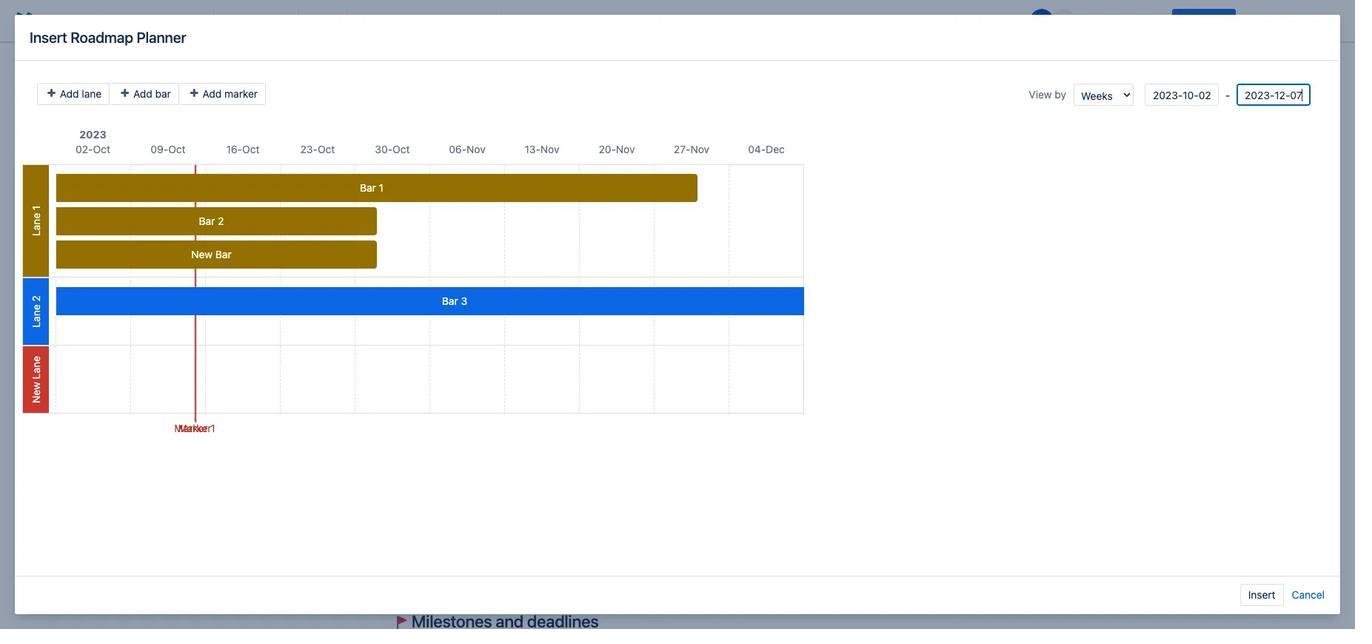Task type: vqa. For each thing, say whether or not it's contained in the screenshot.
first Oct from right
yes



Task type: locate. For each thing, give the bounding box(es) containing it.
yy-mm-dd text field right -
[[1237, 84, 1311, 106]]

lane
[[30, 213, 42, 236], [30, 305, 42, 328], [30, 356, 42, 379]]

1 vertical spatial 1
[[30, 206, 42, 210]]

nov
[[467, 143, 486, 155], [540, 143, 559, 155], [616, 143, 635, 155], [690, 143, 709, 155]]

0 horizontal spatial planner
[[136, 29, 186, 46]]

add for marker
[[203, 87, 222, 100]]

06-nov
[[449, 143, 486, 155]]

add
[[60, 87, 79, 100], [133, 87, 152, 100], [203, 87, 222, 100]]

2
[[218, 215, 224, 227], [30, 296, 42, 302]]

add marker
[[200, 87, 258, 100]]

1
[[379, 181, 384, 194], [30, 206, 42, 210], [210, 422, 215, 435]]

insert roadmap planner
[[30, 29, 186, 46]]

bar 3
[[442, 295, 467, 307]]

insert
[[30, 29, 67, 46], [1248, 589, 1276, 601]]

oct
[[93, 143, 110, 155], [168, 143, 186, 155], [242, 143, 260, 155], [318, 143, 335, 155], [393, 143, 410, 155]]

add left bar
[[133, 87, 152, 100]]

roadmap planner
[[417, 151, 511, 164]]

roadmap planner image
[[399, 149, 417, 166]]

lane
[[82, 87, 102, 100]]

cancel
[[1292, 589, 1325, 601]]

1 vertical spatial lane
[[30, 305, 42, 328]]

1 vertical spatial planner
[[471, 151, 511, 164]]

5 oct from the left
[[393, 143, 410, 155]]

insert left cancel in the bottom right of the page
[[1248, 589, 1276, 601]]

1 horizontal spatial 1
[[210, 422, 215, 435]]

nov left 04-
[[690, 143, 709, 155]]

add left marker
[[203, 87, 222, 100]]

0 vertical spatial new
[[191, 248, 213, 261]]

add left lane
[[60, 87, 79, 100]]

13-nov
[[525, 143, 559, 155]]

nov left 20-
[[540, 143, 559, 155]]

draft
[[1278, 14, 1302, 27]]

0 vertical spatial lane
[[30, 213, 42, 236]]

2 lane from the top
[[30, 305, 42, 328]]

2 nov from the left
[[540, 143, 559, 155]]

1 horizontal spatial planner
[[471, 151, 511, 164]]

0 horizontal spatial roadmap
[[71, 29, 133, 46]]

insert inside button
[[1248, 589, 1276, 601]]

new for new bar
[[191, 248, 213, 261]]

1 oct from the left
[[93, 143, 110, 155]]

0 horizontal spatial 1
[[30, 206, 42, 210]]

1 horizontal spatial add
[[133, 87, 152, 100]]

oct for 23-oct
[[318, 143, 335, 155]]

bar left 3
[[442, 295, 458, 307]]

2 horizontal spatial 1
[[379, 181, 384, 194]]

bar for bar 2
[[199, 215, 215, 227]]

1 vertical spatial new
[[30, 382, 42, 403]]

oct for 16-oct
[[242, 143, 260, 155]]

0 horizontal spatial insert
[[30, 29, 67, 46]]

1 vertical spatial roadmap
[[417, 151, 468, 164]]

2 horizontal spatial add
[[203, 87, 222, 100]]

insert button
[[1240, 584, 1284, 606]]

lane for 1
[[30, 213, 42, 236]]

2 oct from the left
[[168, 143, 186, 155]]

bar for bar 1
[[360, 181, 376, 194]]

roadmap right undo ⌘z image
[[71, 29, 133, 46]]

3 nov from the left
[[616, 143, 635, 155]]

1 horizontal spatial 2
[[218, 215, 224, 227]]

bar 1
[[360, 181, 384, 194]]

1 nov from the left
[[467, 143, 486, 155]]

marker for marker
[[178, 422, 211, 435]]

redo ⌘⇧z image
[[74, 12, 92, 30]]

27-nov
[[674, 143, 709, 155]]

1 horizontal spatial roadmap
[[417, 151, 468, 164]]

-
[[1222, 88, 1233, 101]]

1 vertical spatial insert
[[1248, 589, 1276, 601]]

1 vertical spatial 2
[[30, 296, 42, 302]]

nov left 13-
[[467, 143, 486, 155]]

0 horizontal spatial 2
[[30, 296, 42, 302]]

close draft
[[1248, 14, 1302, 27]]

1 horizontal spatial insert
[[1248, 589, 1276, 601]]

2 yy-mm-dd text field from the left
[[1237, 84, 1311, 106]]

indent tab image
[[475, 12, 492, 30]]

new bar
[[191, 248, 232, 261]]

23-oct
[[300, 143, 335, 155]]

0 vertical spatial 2
[[218, 215, 224, 227]]

table image
[[629, 12, 647, 30]]

1 horizontal spatial yy-mm-dd text field
[[1237, 84, 1311, 106]]

action item image
[[511, 12, 529, 30]]

0 vertical spatial roadmap
[[71, 29, 133, 46]]

:triangular_flag_on_post: image
[[393, 616, 408, 629]]

cancel button
[[1291, 584, 1325, 606]]

0 horizontal spatial new
[[30, 382, 42, 403]]

marker
[[174, 422, 208, 435], [178, 422, 211, 435]]

bar
[[360, 181, 376, 194], [199, 215, 215, 227], [215, 248, 232, 261], [442, 295, 458, 307]]

1 add from the left
[[60, 87, 79, 100]]

planner right the 06-
[[471, 151, 511, 164]]

2 vertical spatial 1
[[210, 422, 215, 435]]

roadmap
[[71, 29, 133, 46], [417, 151, 468, 164]]

oct down bar
[[168, 143, 186, 155]]

0 vertical spatial insert
[[30, 29, 67, 46]]

4 nov from the left
[[690, 143, 709, 155]]

insert left redo ⌘⇧z icon
[[30, 29, 67, 46]]

2 marker from the left
[[178, 422, 211, 435]]

oct left the 30-
[[318, 143, 335, 155]]

3 oct from the left
[[242, 143, 260, 155]]

13-
[[525, 143, 540, 155]]

3 add from the left
[[203, 87, 222, 100]]

2 vertical spatial lane
[[30, 356, 42, 379]]

nov left 27-
[[616, 143, 635, 155]]

lane for 2
[[30, 305, 42, 328]]

marker
[[224, 87, 258, 100]]

09-oct
[[151, 143, 186, 155]]

planner
[[136, 29, 186, 46], [471, 151, 511, 164]]

16-
[[226, 143, 242, 155]]

30-
[[375, 143, 393, 155]]

oct for 30-oct
[[393, 143, 410, 155]]

1 for lane 1
[[30, 206, 42, 210]]

layouts image
[[653, 12, 671, 30]]

roadmap right 30-oct
[[417, 151, 468, 164]]

yy-mm-dd text field
[[1145, 84, 1219, 106], [1237, 84, 1311, 106]]

insert for insert
[[1248, 589, 1276, 601]]

1 for marker 1
[[210, 422, 215, 435]]

06-
[[449, 143, 467, 155]]

yy-mm-dd text field left -
[[1145, 84, 1219, 106]]

new
[[191, 248, 213, 261], [30, 382, 42, 403]]

bar down bar 2
[[215, 248, 232, 261]]

2 add from the left
[[133, 87, 152, 100]]

20-
[[599, 143, 616, 155]]

saved
[[986, 14, 1015, 27]]

add lane button
[[37, 83, 110, 105]]

0 horizontal spatial yy-mm-dd text field
[[1145, 84, 1219, 106]]

oct for 09-oct
[[168, 143, 186, 155]]

0 horizontal spatial add
[[60, 87, 79, 100]]

bar up new bar
[[199, 215, 215, 227]]

add image, video, or file image
[[558, 12, 576, 30]]

4 oct from the left
[[318, 143, 335, 155]]

04-
[[748, 143, 766, 155]]

oct down marker
[[242, 143, 260, 155]]

emoji image
[[606, 12, 623, 30]]

planner up bar
[[136, 29, 186, 46]]

numbered list ⌘⇧7 image
[[427, 12, 445, 30]]

0 vertical spatial planner
[[136, 29, 186, 46]]

undo ⌘z image
[[50, 12, 68, 30]]

oct down 2023 on the top left of page
[[93, 143, 110, 155]]

09-
[[151, 143, 168, 155]]

1 lane from the top
[[30, 213, 42, 236]]

close draft button
[[1239, 9, 1311, 33]]

bar down the 30-
[[360, 181, 376, 194]]

1 horizontal spatial new
[[191, 248, 213, 261]]

oct left the 06-
[[393, 143, 410, 155]]

0 vertical spatial 1
[[379, 181, 384, 194]]

insert for insert roadmap planner
[[30, 29, 67, 46]]

1 marker from the left
[[174, 422, 208, 435]]



Task type: describe. For each thing, give the bounding box(es) containing it.
:triangular_flag_on_post: image
[[393, 616, 408, 629]]

new lane
[[30, 356, 42, 403]]

2023
[[79, 128, 106, 141]]

add bar
[[130, 87, 171, 100]]

30-oct
[[375, 143, 410, 155]]

jacob simon image
[[1030, 9, 1054, 33]]

1 for bar 1
[[379, 181, 384, 194]]

23-
[[300, 143, 318, 155]]

bar 2
[[199, 215, 224, 227]]

nov for 20-
[[616, 143, 635, 155]]

nov for 27-
[[690, 143, 709, 155]]

view
[[1029, 88, 1052, 101]]

2 for lane 2
[[30, 296, 42, 302]]

16-oct
[[226, 143, 260, 155]]

planner inside dialog
[[136, 29, 186, 46]]

20-nov
[[599, 143, 635, 155]]

publish... button
[[1172, 9, 1236, 33]]

close
[[1248, 14, 1275, 27]]

04-dec
[[748, 143, 785, 155]]

add bar button
[[111, 83, 179, 105]]

bar for bar 3
[[442, 295, 458, 307]]

add for lane
[[60, 87, 79, 100]]

add lane
[[57, 87, 102, 100]]

by
[[1055, 88, 1066, 101]]

new for new lane
[[30, 382, 42, 403]]

confluence image
[[12, 9, 36, 33]]

lane 1
[[30, 206, 42, 236]]

italic ⌘i image
[[247, 12, 265, 30]]

link image
[[535, 12, 552, 30]]

view by
[[1029, 88, 1066, 101]]

outdent ⇧tab image
[[451, 12, 469, 30]]

27-
[[674, 143, 690, 155]]

2 for bar 2
[[218, 215, 224, 227]]

lane 2
[[30, 296, 42, 328]]

confluence image
[[12, 9, 36, 33]]

insert roadmap planner dialog
[[15, 15, 1340, 615]]

bar
[[155, 87, 171, 100]]

nov for 06-
[[467, 143, 486, 155]]

add marker button
[[180, 83, 266, 105]]

02-
[[76, 143, 93, 155]]

mention image
[[582, 12, 600, 30]]

add for bar
[[133, 87, 152, 100]]

nov for 13-
[[540, 143, 559, 155]]

3 lane from the top
[[30, 356, 42, 379]]

1 yy-mm-dd text field from the left
[[1145, 84, 1219, 106]]

marker 1
[[174, 422, 215, 435]]

bullet list ⌘⇧8 image
[[404, 12, 421, 30]]

2023 02-oct
[[76, 128, 110, 155]]

roadmap inside dialog
[[71, 29, 133, 46]]

dec
[[766, 143, 785, 155]]

3
[[461, 295, 467, 307]]

oct inside 2023 02-oct
[[93, 143, 110, 155]]

publish...
[[1181, 14, 1227, 27]]

marker for marker 1
[[174, 422, 208, 435]]

bold ⌘b image
[[224, 12, 241, 30]]



